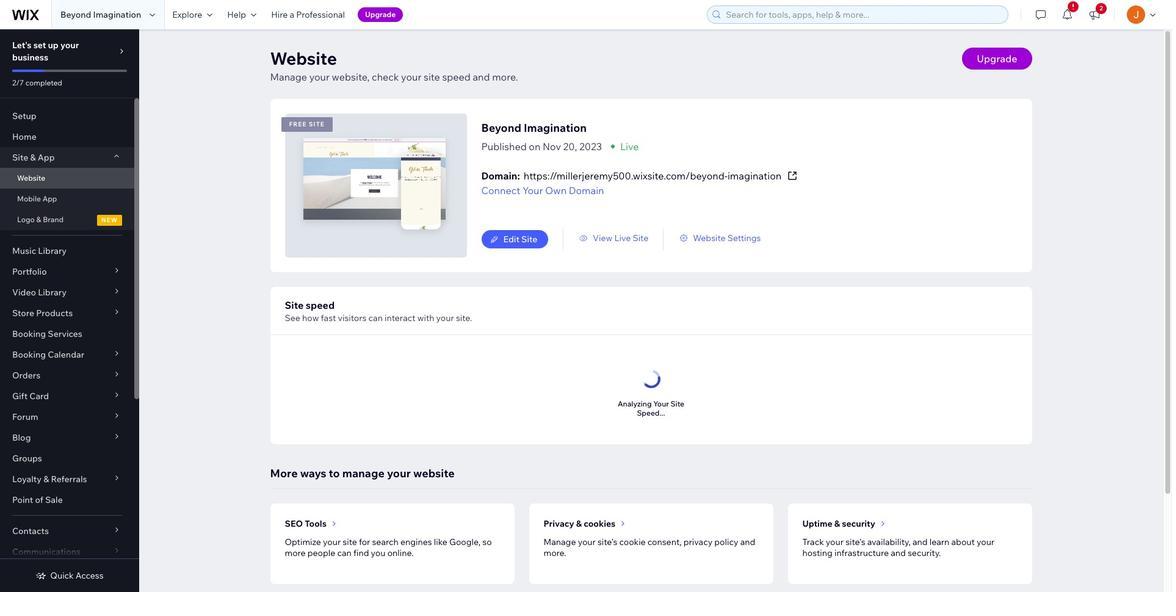 Task type: locate. For each thing, give the bounding box(es) containing it.
your left site.
[[436, 313, 454, 324]]

1 horizontal spatial manage
[[544, 537, 576, 548]]

1 horizontal spatial speed
[[442, 71, 471, 83]]

privacy
[[684, 537, 713, 548]]

communications button
[[0, 542, 134, 562]]

groups
[[12, 453, 42, 464]]

2 site's from the left
[[846, 537, 866, 548]]

booking services link
[[0, 324, 134, 344]]

live right "view"
[[615, 233, 631, 244]]

1 vertical spatial live
[[615, 233, 631, 244]]

0 vertical spatial imagination
[[93, 9, 141, 20]]

how
[[302, 313, 319, 324]]

0 vertical spatial upgrade
[[365, 10, 396, 19]]

imagination
[[728, 170, 782, 182]]

1 horizontal spatial beyond imagination
[[481, 121, 587, 135]]

upgrade for left upgrade button
[[365, 10, 396, 19]]

check
[[372, 71, 399, 83]]

https://millerjeremy500.wixsite.com/beyond-imagination
[[524, 170, 782, 182]]

your left website, on the left top
[[309, 71, 330, 83]]

visitors
[[338, 313, 367, 324]]

0 vertical spatial site
[[424, 71, 440, 83]]

& down home
[[30, 152, 36, 163]]

hire a professional link
[[264, 0, 352, 29]]

library for video library
[[38, 287, 67, 298]]

1 horizontal spatial can
[[369, 313, 383, 324]]

0 horizontal spatial beyond imagination
[[60, 9, 141, 20]]

site left for
[[343, 537, 357, 548]]

manage down privacy
[[544, 537, 576, 548]]

0 horizontal spatial upgrade
[[365, 10, 396, 19]]

live
[[620, 140, 639, 153], [615, 233, 631, 244]]

1 library from the top
[[38, 245, 67, 256]]

website
[[413, 467, 455, 481]]

your left own
[[523, 184, 543, 197]]

1 vertical spatial site
[[343, 537, 357, 548]]

0 horizontal spatial can
[[337, 548, 352, 559]]

your inside let's set up your business
[[60, 40, 79, 51]]

about
[[952, 537, 975, 548]]

google,
[[449, 537, 481, 548]]

upgrade
[[365, 10, 396, 19], [977, 53, 1018, 65]]

your right check
[[401, 71, 422, 83]]

1 vertical spatial manage
[[544, 537, 576, 548]]

1 booking from the top
[[12, 329, 46, 340]]

see
[[285, 313, 300, 324]]

1 horizontal spatial more.
[[544, 548, 567, 559]]

more. inside website manage your website, check your site speed and more.
[[492, 71, 518, 83]]

&
[[30, 152, 36, 163], [36, 215, 41, 224], [43, 474, 49, 485], [576, 518, 582, 529], [835, 518, 840, 529]]

point
[[12, 495, 33, 506]]

blog button
[[0, 427, 134, 448]]

published on nov 20, 2023
[[481, 140, 602, 153]]

0 vertical spatial library
[[38, 245, 67, 256]]

website down site & app on the top left of page
[[17, 173, 45, 183]]

site inside website manage your website, check your site speed and more.
[[424, 71, 440, 83]]

1 horizontal spatial site's
[[846, 537, 866, 548]]

app up website link
[[38, 152, 55, 163]]

speed
[[442, 71, 471, 83], [306, 299, 335, 311]]

site
[[424, 71, 440, 83], [343, 537, 357, 548]]

1 horizontal spatial upgrade
[[977, 53, 1018, 65]]

1 horizontal spatial imagination
[[524, 121, 587, 135]]

0 vertical spatial website
[[270, 48, 337, 69]]

your
[[60, 40, 79, 51], [309, 71, 330, 83], [401, 71, 422, 83], [436, 313, 454, 324], [387, 467, 411, 481], [323, 537, 341, 548], [578, 537, 596, 548], [826, 537, 844, 548], [977, 537, 995, 548]]

1 vertical spatial beyond imagination
[[481, 121, 587, 135]]

you
[[371, 548, 386, 559]]

people
[[308, 548, 335, 559]]

your inside optimize your site for search engines like google, so more people can find you online.
[[323, 537, 341, 548]]

0 horizontal spatial site's
[[598, 537, 618, 548]]

0 vertical spatial live
[[620, 140, 639, 153]]

track
[[803, 537, 824, 548]]

2 vertical spatial website
[[693, 233, 726, 244]]

your right analyzing
[[654, 399, 669, 409]]

1 vertical spatial library
[[38, 287, 67, 298]]

0 horizontal spatial your
[[523, 184, 543, 197]]

0 vertical spatial beyond imagination
[[60, 9, 141, 20]]

your right up at the left top of the page
[[60, 40, 79, 51]]

edit site
[[503, 234, 538, 245]]

0 horizontal spatial imagination
[[93, 9, 141, 20]]

mobile app link
[[0, 189, 134, 209]]

up
[[48, 40, 59, 51]]

0 vertical spatial your
[[523, 184, 543, 197]]

site's down cookies
[[598, 537, 618, 548]]

0 horizontal spatial website
[[17, 173, 45, 183]]

site right "view"
[[633, 233, 649, 244]]

logo
[[17, 215, 35, 224]]

can right visitors
[[369, 313, 383, 324]]

site's inside track your site's availability, and learn about your hosting infrastructure and security.
[[846, 537, 866, 548]]

security
[[842, 518, 876, 529]]

consent,
[[648, 537, 682, 548]]

0 horizontal spatial beyond
[[60, 9, 91, 20]]

music library
[[12, 245, 67, 256]]

1 vertical spatial can
[[337, 548, 352, 559]]

forum button
[[0, 407, 134, 427]]

1 vertical spatial app
[[43, 194, 57, 203]]

services
[[48, 329, 82, 340]]

site inside site speed see how fast visitors can interact with your site.
[[285, 299, 304, 311]]

analyzing
[[618, 399, 652, 409]]

site up see
[[285, 299, 304, 311]]

website inside website manage your website, check your site speed and more.
[[270, 48, 337, 69]]

2 library from the top
[[38, 287, 67, 298]]

https://millerjeremy500.wixsite.com/beyond-imagination link
[[524, 169, 800, 183]]

new
[[101, 216, 118, 224]]

portfolio button
[[0, 261, 134, 282]]

site down home
[[12, 152, 28, 163]]

app inside popup button
[[38, 152, 55, 163]]

1 horizontal spatial your
[[654, 399, 669, 409]]

live up https://millerjeremy500.wixsite.com/beyond- at the top
[[620, 140, 639, 153]]

0 horizontal spatial more.
[[492, 71, 518, 83]]

& right logo
[[36, 215, 41, 224]]

site right check
[[424, 71, 440, 83]]

your inside analyzing your site speed...
[[654, 399, 669, 409]]

beyond up published
[[481, 121, 521, 135]]

video library
[[12, 287, 67, 298]]

1 vertical spatial your
[[654, 399, 669, 409]]

2 booking from the top
[[12, 349, 46, 360]]

gift card button
[[0, 386, 134, 407]]

website inside sidebar element
[[17, 173, 45, 183]]

store products
[[12, 308, 73, 319]]

1 horizontal spatial website
[[270, 48, 337, 69]]

speed...
[[637, 409, 665, 418]]

0 vertical spatial booking
[[12, 329, 46, 340]]

your down privacy & cookies
[[578, 537, 596, 548]]

manage inside website manage your website, check your site speed and more.
[[270, 71, 307, 83]]

site right speed...
[[671, 399, 685, 409]]

website settings button
[[679, 233, 761, 244]]

1 site's from the left
[[598, 537, 618, 548]]

track your site's availability, and learn about your hosting infrastructure and security.
[[803, 537, 995, 559]]

manage
[[342, 467, 385, 481]]

0 vertical spatial more.
[[492, 71, 518, 83]]

booking up orders
[[12, 349, 46, 360]]

groups link
[[0, 448, 134, 469]]

your inside button
[[523, 184, 543, 197]]

manage up "free"
[[270, 71, 307, 83]]

more. inside manage your site's cookie consent, privacy policy and more.
[[544, 548, 567, 559]]

1 vertical spatial speed
[[306, 299, 335, 311]]

booking down store
[[12, 329, 46, 340]]

your left website
[[387, 467, 411, 481]]

sidebar element
[[0, 29, 139, 592]]

1 horizontal spatial upgrade button
[[963, 48, 1032, 70]]

find
[[354, 548, 369, 559]]

0 vertical spatial manage
[[270, 71, 307, 83]]

0 vertical spatial speed
[[442, 71, 471, 83]]

like
[[434, 537, 447, 548]]

booking calendar button
[[0, 344, 134, 365]]

20,
[[563, 140, 577, 153]]

policy
[[715, 537, 739, 548]]

upgrade for the bottommost upgrade button
[[977, 53, 1018, 65]]

& for site
[[30, 152, 36, 163]]

& right the uptime
[[835, 518, 840, 529]]

products
[[36, 308, 73, 319]]

beyond
[[60, 9, 91, 20], [481, 121, 521, 135]]

0 horizontal spatial site
[[343, 537, 357, 548]]

can left find
[[337, 548, 352, 559]]

1 vertical spatial upgrade button
[[963, 48, 1032, 70]]

site's inside manage your site's cookie consent, privacy policy and more.
[[598, 537, 618, 548]]

booking inside popup button
[[12, 349, 46, 360]]

1 vertical spatial more.
[[544, 548, 567, 559]]

store
[[12, 308, 34, 319]]

1 vertical spatial upgrade
[[977, 53, 1018, 65]]

speed inside website manage your website, check your site speed and more.
[[442, 71, 471, 83]]

& right "loyalty"
[[43, 474, 49, 485]]

your down tools
[[323, 537, 341, 548]]

0 vertical spatial app
[[38, 152, 55, 163]]

music library link
[[0, 241, 134, 261]]

0 horizontal spatial upgrade button
[[358, 7, 403, 22]]

app right "mobile"
[[43, 194, 57, 203]]

website left 'settings' at the top right of page
[[693, 233, 726, 244]]

1 vertical spatial booking
[[12, 349, 46, 360]]

0 vertical spatial can
[[369, 313, 383, 324]]

0 horizontal spatial speed
[[306, 299, 335, 311]]

website down hire a professional
[[270, 48, 337, 69]]

booking for booking calendar
[[12, 349, 46, 360]]

2 horizontal spatial website
[[693, 233, 726, 244]]

video
[[12, 287, 36, 298]]

1 vertical spatial website
[[17, 173, 45, 183]]

explore
[[172, 9, 202, 20]]

library inside dropdown button
[[38, 287, 67, 298]]

free site
[[289, 120, 325, 128]]

video library button
[[0, 282, 134, 303]]

0 horizontal spatial manage
[[270, 71, 307, 83]]

site & app button
[[0, 147, 134, 168]]

interact
[[385, 313, 416, 324]]

setup link
[[0, 106, 134, 126]]

engines
[[401, 537, 432, 548]]

library up portfolio popup button
[[38, 245, 67, 256]]

1 horizontal spatial beyond
[[481, 121, 521, 135]]

0 vertical spatial beyond
[[60, 9, 91, 20]]

mobile app
[[17, 194, 57, 203]]

& right privacy
[[576, 518, 582, 529]]

site's down security
[[846, 537, 866, 548]]

beyond up let's set up your business
[[60, 9, 91, 20]]

communications
[[12, 547, 81, 558]]

website,
[[332, 71, 370, 83]]

library up products
[[38, 287, 67, 298]]

0 vertical spatial upgrade button
[[358, 7, 403, 22]]

business
[[12, 52, 48, 63]]

1 horizontal spatial site
[[424, 71, 440, 83]]



Task type: vqa. For each thing, say whether or not it's contained in the screenshot.
right 'critical'
no



Task type: describe. For each thing, give the bounding box(es) containing it.
site's for cookie
[[598, 537, 618, 548]]

connect your own domain
[[481, 184, 604, 197]]

edit site link
[[481, 230, 549, 249]]

for
[[359, 537, 370, 548]]

& for loyalty
[[43, 474, 49, 485]]

fast
[[321, 313, 336, 324]]

let's set up your business
[[12, 40, 79, 63]]

& for uptime
[[835, 518, 840, 529]]

Search for tools, apps, help & more... field
[[722, 6, 1005, 23]]

quick access button
[[36, 570, 104, 581]]

your inside site speed see how fast visitors can interact with your site.
[[436, 313, 454, 324]]

2/7
[[12, 78, 24, 87]]

manage inside manage your site's cookie consent, privacy policy and more.
[[544, 537, 576, 548]]

calendar
[[48, 349, 84, 360]]

your inside manage your site's cookie consent, privacy policy and more.
[[578, 537, 596, 548]]

and inside website manage your website, check your site speed and more.
[[473, 71, 490, 83]]

site
[[309, 120, 325, 128]]

with
[[417, 313, 434, 324]]

card
[[29, 391, 49, 402]]

online.
[[388, 548, 414, 559]]

mobile
[[17, 194, 41, 203]]

website settings
[[693, 233, 761, 244]]

infrastructure
[[835, 548, 889, 559]]

tools
[[305, 518, 327, 529]]

point of sale link
[[0, 490, 134, 511]]

1 vertical spatial imagination
[[524, 121, 587, 135]]

website for website manage your website, check your site speed and more.
[[270, 48, 337, 69]]

home
[[12, 131, 37, 142]]

privacy
[[544, 518, 574, 529]]

contacts
[[12, 526, 49, 537]]

site inside popup button
[[12, 152, 28, 163]]

analyzing your site speed...
[[618, 399, 685, 418]]

ways
[[300, 467, 326, 481]]

brand
[[43, 215, 64, 224]]

site inside analyzing your site speed...
[[671, 399, 685, 409]]

2 button
[[1081, 0, 1108, 29]]

completed
[[25, 78, 62, 87]]

site inside optimize your site for search engines like google, so more people can find you online.
[[343, 537, 357, 548]]

store products button
[[0, 303, 134, 324]]

site & app
[[12, 152, 55, 163]]

and inside manage your site's cookie consent, privacy policy and more.
[[740, 537, 756, 548]]

& for logo
[[36, 215, 41, 224]]

website link
[[0, 168, 134, 189]]

portfolio
[[12, 266, 47, 277]]

logo & brand
[[17, 215, 64, 224]]

connect
[[481, 184, 520, 197]]

seo
[[285, 518, 303, 529]]

learn
[[930, 537, 950, 548]]

more
[[285, 548, 306, 559]]

library for music library
[[38, 245, 67, 256]]

optimize your site for search engines like google, so more people can find you online.
[[285, 537, 492, 559]]

more ways to manage your website
[[270, 467, 455, 481]]

gift
[[12, 391, 28, 402]]

website for website
[[17, 173, 45, 183]]

music
[[12, 245, 36, 256]]

your for site
[[654, 399, 669, 409]]

help
[[227, 9, 246, 20]]

of
[[35, 495, 43, 506]]

settings
[[728, 233, 761, 244]]

can inside site speed see how fast visitors can interact with your site.
[[369, 313, 383, 324]]

2023
[[580, 140, 602, 153]]

& for privacy
[[576, 518, 582, 529]]

so
[[483, 537, 492, 548]]

own
[[545, 184, 567, 197]]

your down the uptime & security
[[826, 537, 844, 548]]

site right edit
[[522, 234, 538, 245]]

seo tools
[[285, 518, 327, 529]]

to
[[329, 467, 340, 481]]

cookies
[[584, 518, 616, 529]]

2/7 completed
[[12, 78, 62, 87]]

2
[[1100, 4, 1103, 12]]

1 vertical spatial beyond
[[481, 121, 521, 135]]

hosting
[[803, 548, 833, 559]]

hire
[[271, 9, 288, 20]]

gift card
[[12, 391, 49, 402]]

search
[[372, 537, 399, 548]]

manage your site's cookie consent, privacy policy and more.
[[544, 537, 756, 559]]

https://millerjeremy500.wixsite.com/beyond-
[[524, 170, 728, 182]]

your for own
[[523, 184, 543, 197]]

uptime
[[803, 518, 833, 529]]

website for website settings
[[693, 233, 726, 244]]

setup
[[12, 111, 36, 122]]

speed inside site speed see how fast visitors can interact with your site.
[[306, 299, 335, 311]]

privacy & cookies
[[544, 518, 616, 529]]

orders button
[[0, 365, 134, 386]]

set
[[33, 40, 46, 51]]

sale
[[45, 495, 63, 506]]

site speed see how fast visitors can interact with your site.
[[285, 299, 472, 324]]

can inside optimize your site for search engines like google, so more people can find you online.
[[337, 548, 352, 559]]

quick access
[[50, 570, 104, 581]]

loyalty & referrals button
[[0, 469, 134, 490]]

your right about
[[977, 537, 995, 548]]

published
[[481, 140, 527, 153]]

site's for availability,
[[846, 537, 866, 548]]

site.
[[456, 313, 472, 324]]

more
[[270, 467, 298, 481]]

booking calendar
[[12, 349, 84, 360]]

availability,
[[868, 537, 911, 548]]

booking services
[[12, 329, 82, 340]]

point of sale
[[12, 495, 63, 506]]

help button
[[220, 0, 264, 29]]

booking for booking services
[[12, 329, 46, 340]]

security.
[[908, 548, 941, 559]]



